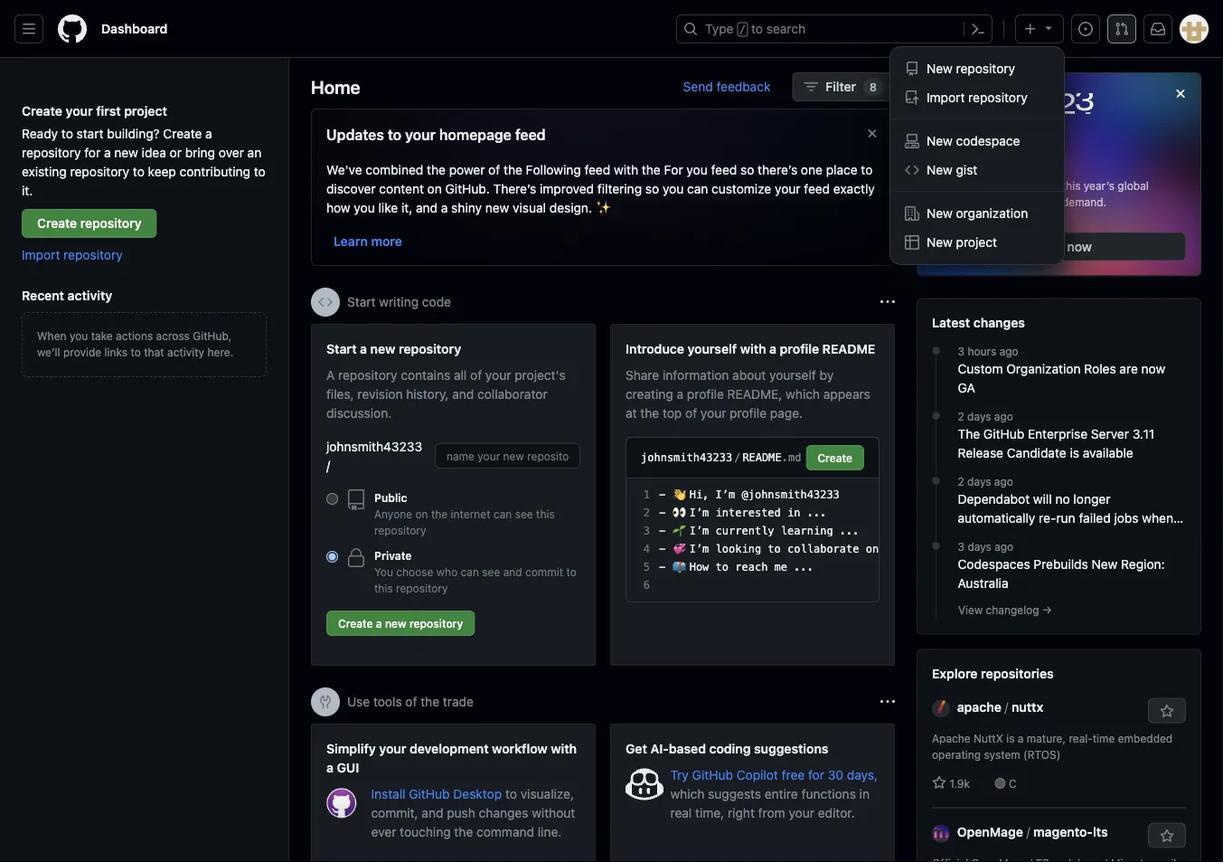 Task type: vqa. For each thing, say whether or not it's contained in the screenshot.
organization ICON
yes



Task type: describe. For each thing, give the bounding box(es) containing it.
codespaces image
[[906, 134, 920, 148]]

keep
[[148, 164, 176, 179]]

repository inside public anyone on the internet can see this repository
[[375, 524, 426, 536]]

no
[[1056, 492, 1071, 507]]

and inside the private you choose who can see and commit to this repository
[[504, 565, 523, 578]]

devex.
[[933, 155, 980, 172]]

feedback
[[717, 79, 771, 94]]

send
[[684, 79, 713, 94]]

without
[[532, 805, 576, 820]]

server
[[1092, 427, 1130, 442]]

explore
[[933, 666, 978, 681]]

code image
[[906, 163, 920, 177]]

new inside "3 days ago codespaces prebuilds new region: australia"
[[1092, 557, 1118, 572]]

to right how on the right bottom of page
[[716, 561, 729, 574]]

private
[[375, 549, 412, 562]]

when you take actions across github, we'll provide links to that activity here.
[[37, 329, 234, 358]]

@johnsmith43233
[[742, 488, 840, 501]]

use
[[347, 694, 370, 709]]

universe23 image
[[933, 88, 1095, 116]]

in for functions
[[860, 786, 870, 801]]

import repository link for new repository link
[[898, 83, 1057, 112]]

3 inside 1 - 👋 hi, i'm @johnsmith43233 2 - 👀 i'm interested in ... 3 - 🌱 i'm currently learning ... 4 - 💞️ i'm looking to collaborate on ... 5 - 📫 how to reach me ... 6
[[644, 525, 650, 537]]

see inside the private you choose who can see and commit to this repository
[[482, 565, 501, 578]]

place
[[827, 162, 858, 177]]

repository down command palette icon
[[957, 61, 1016, 76]]

new up revision
[[371, 341, 396, 356]]

2 - from the top
[[659, 507, 666, 519]]

github for try github copilot free for 30 days, which suggests entire functions in real time, right from your editor.
[[693, 767, 734, 782]]

repository up contains
[[399, 341, 462, 356]]

suggestions
[[754, 741, 829, 756]]

this inside the private you choose who can see and commit to this repository
[[375, 582, 393, 594]]

2 days ago dependabot will no longer automatically re-run failed jobs when package manifest changes
[[958, 475, 1174, 545]]

catch
[[933, 180, 963, 192]]

0 horizontal spatial so
[[646, 181, 660, 196]]

public
[[375, 491, 407, 504]]

you right for
[[687, 162, 708, 177]]

lock image
[[346, 547, 367, 569]]

the inside to visualize, commit, and push changes without ever touching the command line.
[[454, 824, 473, 839]]

repository down create repository link
[[63, 247, 123, 262]]

a up readme,
[[770, 341, 777, 356]]

ai.
[[933, 133, 951, 150]]

the inside 'ai. security. devex. catch the very best from this year's global developer event, now on-demand.'
[[966, 180, 982, 192]]

johnsmith43233 for johnsmith43233 /
[[327, 439, 423, 454]]

exactly
[[834, 181, 875, 196]]

command palette image
[[972, 22, 986, 36]]

for inside create your first project ready to start building? create a repository for a new idea or bring over an existing repository to keep contributing to it.
[[84, 145, 101, 160]]

system
[[985, 749, 1021, 761]]

0 vertical spatial import repository
[[927, 90, 1028, 105]]

simplify your development workflow with a gui element
[[311, 724, 596, 862]]

to inside to visualize, commit, and push changes without ever touching the command line.
[[506, 786, 517, 801]]

you inside when you take actions across github, we'll provide links to that activity here.
[[70, 329, 88, 342]]

... right me on the bottom of page
[[794, 561, 814, 574]]

dashboard
[[101, 21, 168, 36]]

internet
[[451, 507, 491, 520]]

ago for dependabot
[[995, 475, 1014, 488]]

issue opened image
[[1079, 22, 1094, 36]]

i'm down hi,
[[690, 507, 710, 519]]

you down for
[[663, 181, 684, 196]]

new for new organization
[[927, 206, 953, 221]]

to visualize, commit, and push changes without ever touching the command line.
[[371, 786, 576, 839]]

code image
[[318, 295, 333, 309]]

star this repository image for apache / nuttx
[[1161, 704, 1175, 719]]

hi,
[[690, 488, 710, 501]]

dot fill image for dependabot will no longer automatically re-run failed jobs when package manifest changes
[[929, 474, 944, 488]]

plus image
[[1024, 22, 1038, 36]]

enterprise
[[1029, 427, 1088, 442]]

to left keep
[[133, 164, 145, 179]]

embedded
[[1119, 732, 1173, 745]]

new for new gist
[[927, 162, 953, 177]]

this inside public anyone on the internet can see this repository
[[536, 507, 555, 520]]

new codespace link
[[898, 127, 1057, 156]]

share information about yourself by creating a profile readme, which appears at the top of your profile page.
[[626, 367, 871, 420]]

repo image inside create a new repository element
[[346, 489, 367, 511]]

feed up customize
[[711, 162, 738, 177]]

your inside a repository contains all of your project's files, revision history, and collaborator discussion.
[[486, 367, 511, 382]]

new for new repository
[[927, 61, 953, 76]]

1 - from the top
[[659, 488, 666, 501]]

a up revision
[[360, 341, 367, 356]]

event,
[[986, 196, 1018, 209]]

on inside 1 - 👋 hi, i'm @johnsmith43233 2 - 👀 i'm interested in ... 3 - 🌱 i'm currently learning ... 4 - 💞️ i'm looking to collaborate on ... 5 - 📫 how to reach me ... 6
[[866, 543, 879, 555]]

/ for apache / nuttx
[[1005, 700, 1009, 715]]

right
[[728, 805, 755, 820]]

ago for codespaces
[[995, 541, 1014, 553]]

the inside share information about yourself by creating a profile readme, which appears at the top of your profile page.
[[641, 405, 660, 420]]

real-
[[1070, 732, 1093, 745]]

touching
[[400, 824, 451, 839]]

new organization
[[927, 206, 1029, 221]]

now inside 3 hours ago custom organization roles are now ga
[[1142, 361, 1166, 376]]

your inside create your first project ready to start building? create a repository for a new idea or bring over an existing repository to keep contributing to it.
[[66, 103, 93, 118]]

star this repository image for openmage / magento-lts
[[1161, 829, 1175, 844]]

existing
[[22, 164, 67, 179]]

feed up filtering
[[585, 162, 611, 177]]

github for install github desktop
[[409, 786, 450, 801]]

/ for johnsmith43233 / readme .md
[[735, 451, 741, 464]]

tools image
[[318, 695, 333, 709]]

1 horizontal spatial readme
[[823, 341, 876, 356]]

0 horizontal spatial yourself
[[688, 341, 737, 356]]

changelog
[[987, 604, 1040, 617]]

commit,
[[371, 805, 418, 820]]

line.
[[538, 824, 562, 839]]

ga
[[958, 380, 976, 395]]

to left start in the top left of the page
[[61, 126, 73, 141]]

interested
[[716, 507, 781, 519]]

Repository name text field
[[435, 443, 581, 469]]

code
[[422, 294, 451, 309]]

repository inside "link"
[[969, 90, 1028, 105]]

your inside share information about yourself by creating a profile readme, which appears at the top of your profile page.
[[701, 405, 727, 420]]

the inside public anyone on the internet can see this repository
[[431, 507, 448, 520]]

organization
[[957, 206, 1029, 221]]

latest
[[933, 315, 971, 330]]

custom
[[958, 361, 1004, 376]]

0 vertical spatial profile
[[780, 341, 820, 356]]

a inside simplify your development workflow with a gui
[[327, 760, 334, 775]]

0 vertical spatial activity
[[68, 288, 113, 303]]

you down discover
[[354, 200, 375, 215]]

across
[[156, 329, 190, 342]]

now inside 'ai. security. devex. catch the very best from this year's global developer event, now on-demand.'
[[1021, 196, 1042, 209]]

repository inside the private you choose who can see and commit to this repository
[[396, 582, 448, 594]]

explore repositories navigation
[[917, 649, 1202, 862]]

repositories
[[982, 666, 1054, 681]]

organization image
[[906, 206, 920, 221]]

on inside "we've combined the power of the following feed with the for you feed so there's one place to discover content on github. there's improved filtering so you can customize your feed exactly how you like it, and a shiny new visual design. ✨"
[[428, 181, 442, 196]]

push
[[447, 805, 476, 820]]

... up collaborate
[[840, 525, 860, 537]]

get ai-based coding suggestions element
[[611, 724, 896, 862]]

recent
[[22, 288, 64, 303]]

introduce yourself with a profile readme element
[[611, 324, 906, 666]]

repo image inside new repository link
[[906, 62, 920, 76]]

the up there's
[[504, 162, 523, 177]]

your inside try github copilot free for 30 days, which suggests entire functions in real time, right from your editor.
[[789, 805, 815, 820]]

@apache profile image
[[933, 700, 951, 718]]

to inside the private you choose who can see and commit to this repository
[[567, 565, 577, 578]]

of inside share information about yourself by creating a profile readme, which appears at the top of your profile page.
[[686, 405, 698, 420]]

/ for openmage / magento-lts
[[1027, 825, 1031, 840]]

coding
[[710, 741, 751, 756]]

4
[[644, 543, 650, 555]]

functions
[[802, 786, 857, 801]]

ago for custom
[[1000, 345, 1019, 358]]

dot fill image for custom organization roles are now ga
[[929, 343, 944, 358]]

apache
[[933, 732, 971, 745]]

provide
[[63, 346, 101, 358]]

with inside simplify your development workflow with a gui
[[551, 741, 577, 756]]

changes inside to visualize, commit, and push changes without ever touching the command line.
[[479, 805, 529, 820]]

repository inside button
[[410, 617, 463, 630]]

i'm right 🌱
[[690, 525, 710, 537]]

johnsmith43233 /
[[327, 439, 423, 473]]

5 - from the top
[[659, 561, 666, 574]]

dashboard link
[[94, 14, 175, 43]]

ever
[[371, 824, 397, 839]]

top
[[663, 405, 682, 420]]

your inside simplify your development workflow with a gui
[[379, 741, 407, 756]]

from inside 'ai. security. devex. catch the very best from this year's global developer event, now on-demand.'
[[1036, 180, 1060, 192]]

from inside try github copilot free for 30 days, which suggests entire functions in real time, right from your editor.
[[759, 805, 786, 820]]

start
[[77, 126, 104, 141]]

developer
[[933, 196, 983, 209]]

3 for codespaces prebuilds new region: australia
[[958, 541, 965, 553]]

create for create repository
[[37, 216, 77, 231]]

for inside try github copilot free for 30 days, which suggests entire functions in real time, right from your editor.
[[809, 767, 825, 782]]

homepage
[[440, 126, 512, 143]]

take
[[91, 329, 113, 342]]

create a new repository
[[338, 617, 463, 630]]

codespace
[[957, 133, 1021, 148]]

is inside 2 days ago the github enterprise server 3.11 release candidate is available
[[1071, 446, 1080, 461]]

anyone
[[375, 507, 413, 520]]

visualize,
[[521, 786, 574, 801]]

is inside apache nuttx is a mature, real-time embedded operating system (rtos)
[[1007, 732, 1015, 745]]

actions
[[116, 329, 153, 342]]

import repository link for create repository link
[[22, 247, 123, 262]]

3 hours ago custom organization roles are now ga
[[958, 345, 1166, 395]]

and inside a repository contains all of your project's files, revision history, and collaborator discussion.
[[452, 386, 474, 401]]

create a new repository element
[[327, 339, 581, 643]]

i'm up how on the right bottom of page
[[690, 543, 710, 555]]

one
[[801, 162, 823, 177]]

📫
[[673, 561, 683, 574]]

year's
[[1084, 180, 1115, 192]]

apache nuttx is a mature, real-time embedded operating system (rtos)
[[933, 732, 1173, 761]]

create for create your first project ready to start building? create a repository for a new idea or bring over an existing repository to keep contributing to it.
[[22, 103, 62, 118]]

like
[[379, 200, 398, 215]]

feed down one
[[804, 181, 831, 196]]

to up me on the bottom of page
[[768, 543, 781, 555]]

learn
[[334, 233, 368, 248]]

automatically
[[958, 511, 1036, 526]]

/ for type / to search
[[740, 24, 746, 36]]

to left search
[[752, 21, 764, 36]]

... up "learning"
[[808, 507, 827, 519]]

search
[[767, 21, 806, 36]]

a up bring
[[205, 126, 212, 141]]

and inside to visualize, commit, and push changes without ever touching the command line.
[[422, 805, 444, 820]]

with inside "we've combined the power of the following feed with the for you feed so there's one place to discover content on github. there's improved filtering so you can customize your feed exactly how you like it, and a shiny new visual design. ✨"
[[614, 162, 639, 177]]

git pull request image
[[1115, 22, 1130, 36]]

contains
[[401, 367, 451, 382]]

in for interested
[[788, 507, 801, 519]]

can inside public anyone on the internet can see this repository
[[494, 507, 512, 520]]

free
[[782, 767, 805, 782]]

reach
[[736, 561, 768, 574]]



Task type: locate. For each thing, give the bounding box(es) containing it.
idea
[[142, 145, 166, 160]]

1.9k
[[947, 778, 971, 790]]

dot fill image
[[929, 409, 944, 423]]

1 days from the top
[[968, 410, 992, 423]]

johnsmith43233 down discussion.
[[327, 439, 423, 454]]

1 horizontal spatial activity
[[167, 346, 205, 358]]

2 vertical spatial with
[[551, 741, 577, 756]]

new inside button
[[927, 235, 953, 250]]

/ for johnsmith43233 /
[[327, 458, 330, 473]]

1 vertical spatial so
[[646, 181, 660, 196]]

💞️
[[673, 543, 683, 555]]

we've
[[327, 162, 362, 177]]

a down you
[[376, 617, 382, 630]]

1 horizontal spatial now
[[1068, 239, 1093, 254]]

why am i seeing this? image for get ai-based coding suggestions
[[881, 695, 896, 709]]

now right watch
[[1068, 239, 1093, 254]]

1 vertical spatial 2
[[958, 475, 965, 488]]

1 horizontal spatial from
[[1036, 180, 1060, 192]]

3 up codespaces
[[958, 541, 965, 553]]

collaborate
[[788, 543, 860, 555]]

1 vertical spatial yourself
[[770, 367, 817, 382]]

0 vertical spatial so
[[741, 162, 755, 177]]

on inside public anyone on the internet can see this repository
[[416, 507, 428, 520]]

nuttx
[[1012, 700, 1044, 715]]

import repository
[[927, 90, 1028, 105], [22, 247, 123, 262]]

on-
[[1045, 196, 1063, 209]]

1 horizontal spatial yourself
[[770, 367, 817, 382]]

1 vertical spatial readme
[[743, 451, 782, 464]]

1 vertical spatial this
[[536, 507, 555, 520]]

0 vertical spatial dot fill image
[[929, 343, 944, 358]]

2 inside 2 days ago dependabot will no longer automatically re-run failed jobs when package manifest changes
[[958, 475, 965, 488]]

3 days from the top
[[968, 541, 992, 553]]

repo image
[[906, 62, 920, 76], [346, 489, 367, 511]]

1 vertical spatial dot fill image
[[929, 474, 944, 488]]

new down you
[[385, 617, 407, 630]]

0 vertical spatial on
[[428, 181, 442, 196]]

0 vertical spatial see
[[515, 507, 533, 520]]

install github desktop link
[[371, 786, 506, 801]]

to up the combined
[[388, 126, 402, 143]]

new down building?
[[114, 145, 138, 160]]

import repository link down new repository
[[898, 83, 1057, 112]]

for
[[664, 162, 684, 177]]

@openmage profile image
[[933, 824, 951, 843]]

dot fill image down latest
[[929, 343, 944, 358]]

yourself left by
[[770, 367, 817, 382]]

5
[[644, 561, 650, 574]]

first
[[96, 103, 121, 118]]

to down actions
[[131, 346, 141, 358]]

repository down choose
[[396, 582, 448, 594]]

1 vertical spatial activity
[[167, 346, 205, 358]]

0 horizontal spatial import repository
[[22, 247, 123, 262]]

with right workflow
[[551, 741, 577, 756]]

- left 👀
[[659, 507, 666, 519]]

your right simplify
[[379, 741, 407, 756]]

you
[[687, 162, 708, 177], [663, 181, 684, 196], [354, 200, 375, 215], [70, 329, 88, 342]]

1 horizontal spatial can
[[494, 507, 512, 520]]

your
[[66, 103, 93, 118], [405, 126, 436, 143], [775, 181, 801, 196], [486, 367, 511, 382], [701, 405, 727, 420], [379, 741, 407, 756], [789, 805, 815, 820]]

0 vertical spatial in
[[788, 507, 801, 519]]

explore element
[[917, 72, 1202, 862]]

open global navigation menu image
[[22, 22, 36, 36]]

dot fill image
[[929, 343, 944, 358], [929, 474, 944, 488], [929, 539, 944, 553]]

re-
[[1040, 511, 1057, 526]]

None radio
[[327, 493, 338, 505], [327, 551, 338, 563], [327, 493, 338, 505], [327, 551, 338, 563]]

new for new project
[[927, 235, 953, 250]]

/ inside introduce yourself with a profile readme element
[[735, 451, 741, 464]]

github inside 2 days ago the github enterprise server 3.11 release candidate is available
[[984, 427, 1025, 442]]

create up or
[[163, 126, 202, 141]]

project inside create your first project ready to start building? create a repository for a new idea or bring over an existing repository to keep contributing to it.
[[124, 103, 167, 118]]

2 horizontal spatial can
[[688, 181, 709, 196]]

you
[[375, 565, 393, 578]]

changes inside 2 days ago dependabot will no longer automatically re-run failed jobs when package manifest changes
[[1065, 530, 1114, 545]]

in inside try github copilot free for 30 days, which suggests entire functions in real time, right from your editor.
[[860, 786, 870, 801]]

discover
[[327, 181, 376, 196]]

2 for dependabot will no longer automatically re-run failed jobs when package manifest changes
[[958, 475, 965, 488]]

0 horizontal spatial which
[[671, 786, 705, 801]]

2 vertical spatial 2
[[644, 507, 650, 519]]

start for start a new repository
[[327, 341, 357, 356]]

1 horizontal spatial import repository link
[[898, 83, 1057, 112]]

3 dot fill image from the top
[[929, 539, 944, 553]]

a inside "we've combined the power of the following feed with the for you feed so there's one place to discover content on github. there's improved filtering so you can customize your feed exactly how you like it, and a shiny new visual design. ✨"
[[441, 200, 448, 215]]

2 inside 2 days ago the github enterprise server 3.11 release candidate is available
[[958, 410, 965, 423]]

ago inside 2 days ago dependabot will no longer automatically re-run failed jobs when package manifest changes
[[995, 475, 1014, 488]]

i'm right hi,
[[716, 488, 736, 501]]

2 why am i seeing this? image from the top
[[881, 695, 896, 709]]

johnsmith43233 for johnsmith43233 / readme .md
[[641, 451, 733, 464]]

homepage image
[[58, 14, 87, 43]]

1 vertical spatial import
[[22, 247, 60, 262]]

a left shiny
[[441, 200, 448, 215]]

1 vertical spatial start
[[327, 341, 357, 356]]

a down building?
[[104, 145, 111, 160]]

your inside "we've combined the power of the following feed with the for you feed so there's one place to discover content on github. there's improved filtering so you can customize your feed exactly how you like it, and a shiny new visual design. ✨"
[[775, 181, 801, 196]]

start
[[347, 294, 376, 309], [327, 341, 357, 356]]

get
[[626, 741, 648, 756]]

none submit inside introduce yourself with a profile readme element
[[806, 445, 865, 470]]

0 vertical spatial for
[[84, 145, 101, 160]]

who
[[437, 565, 458, 578]]

3 for custom organization roles are now ga
[[958, 345, 965, 358]]

days up dependabot
[[968, 475, 992, 488]]

0 vertical spatial import
[[927, 90, 966, 105]]

8
[[870, 81, 877, 93]]

create inside button
[[338, 617, 373, 630]]

import repository link
[[898, 83, 1057, 112], [22, 247, 123, 262]]

1 vertical spatial profile
[[687, 386, 724, 401]]

which inside share information about yourself by creating a profile readme, which appears at the top of your profile page.
[[786, 386, 821, 401]]

1 vertical spatial from
[[759, 805, 786, 820]]

we'll
[[37, 346, 60, 358]]

for down start in the top left of the page
[[84, 145, 101, 160]]

import inside "link"
[[927, 90, 966, 105]]

johnsmith43233 / readme .md
[[641, 451, 802, 464]]

ago inside 2 days ago the github enterprise server 3.11 release candidate is available
[[995, 410, 1014, 423]]

1 vertical spatial why am i seeing this? image
[[881, 695, 896, 709]]

1 horizontal spatial is
[[1071, 446, 1080, 461]]

0 vertical spatial now
[[1021, 196, 1042, 209]]

based
[[669, 741, 707, 756]]

how
[[690, 561, 710, 574]]

1 horizontal spatial with
[[614, 162, 639, 177]]

type
[[706, 21, 734, 36]]

0 horizontal spatial now
[[1021, 196, 1042, 209]]

2 vertical spatial profile
[[730, 405, 767, 420]]

1 why am i seeing this? image from the top
[[881, 295, 896, 309]]

shiny
[[452, 200, 482, 215]]

0 vertical spatial 3
[[958, 345, 965, 358]]

2
[[958, 410, 965, 423], [958, 475, 965, 488], [644, 507, 650, 519]]

1 vertical spatial star this repository image
[[1161, 829, 1175, 844]]

2 down release
[[958, 475, 965, 488]]

1 vertical spatial can
[[494, 507, 512, 520]]

/ inside type / to search
[[740, 24, 746, 36]]

3 days ago codespaces prebuilds new region: australia
[[958, 541, 1166, 591]]

to right commit
[[567, 565, 577, 578]]

repo image left public
[[346, 489, 367, 511]]

0 vertical spatial changes
[[974, 315, 1026, 330]]

0 vertical spatial yourself
[[688, 341, 737, 356]]

yourself inside share information about yourself by creating a profile readme, which appears at the top of your profile page.
[[770, 367, 817, 382]]

repo image up the "repo push" icon
[[906, 62, 920, 76]]

/ left magento-
[[1027, 825, 1031, 840]]

commit
[[526, 565, 564, 578]]

your right the top
[[701, 405, 727, 420]]

1 horizontal spatial in
[[860, 786, 870, 801]]

a
[[205, 126, 212, 141], [104, 145, 111, 160], [441, 200, 448, 215], [360, 341, 367, 356], [770, 341, 777, 356], [677, 386, 684, 401], [376, 617, 382, 630], [1018, 732, 1024, 745], [327, 760, 334, 775]]

johnsmith43233 inside introduce yourself with a profile readme element
[[641, 451, 733, 464]]

1 horizontal spatial profile
[[730, 405, 767, 420]]

design.
[[550, 200, 592, 215]]

new down there's
[[486, 200, 510, 215]]

ago up dependabot
[[995, 475, 1014, 488]]

days inside "3 days ago codespaces prebuilds new region: australia"
[[968, 541, 992, 553]]

👋
[[673, 488, 683, 501]]

github up push
[[409, 786, 450, 801]]

1 vertical spatial which
[[671, 786, 705, 801]]

can right internet
[[494, 507, 512, 520]]

2 days from the top
[[968, 475, 992, 488]]

3 inside "3 days ago codespaces prebuilds new region: australia"
[[958, 541, 965, 553]]

days for the
[[968, 410, 992, 423]]

start inside create a new repository element
[[327, 341, 357, 356]]

can inside "we've combined the power of the following feed with the for you feed so there's one place to discover content on github. there's improved filtering so you can customize your feed exactly how you like it, and a shiny new visual design. ✨"
[[688, 181, 709, 196]]

which inside try github copilot free for 30 days, which suggests entire functions in real time, right from your editor.
[[671, 786, 705, 801]]

new
[[114, 145, 138, 160], [486, 200, 510, 215], [371, 341, 396, 356], [385, 617, 407, 630]]

filtering
[[598, 181, 642, 196]]

1 horizontal spatial so
[[741, 162, 755, 177]]

- left 🌱
[[659, 525, 666, 537]]

revision
[[358, 386, 403, 401]]

1 vertical spatial for
[[809, 767, 825, 782]]

gist
[[957, 162, 978, 177]]

import repository link down create repository link
[[22, 247, 123, 262]]

new inside create your first project ready to start building? create a repository for a new idea or bring over an existing repository to keep contributing to it.
[[114, 145, 138, 160]]

new gist
[[927, 162, 978, 177]]

from
[[1036, 180, 1060, 192], [759, 805, 786, 820]]

0 horizontal spatial in
[[788, 507, 801, 519]]

project
[[124, 103, 167, 118], [957, 235, 998, 250]]

0 vertical spatial this
[[1063, 180, 1081, 192]]

2 for the github enterprise server 3.11 release candidate is available
[[958, 410, 965, 423]]

create for create a new repository
[[338, 617, 373, 630]]

readme up @johnsmith43233
[[743, 451, 782, 464]]

/ inside the johnsmith43233 /
[[327, 458, 330, 473]]

0 horizontal spatial project
[[124, 103, 167, 118]]

1 horizontal spatial github
[[693, 767, 734, 782]]

readme,
[[728, 386, 783, 401]]

of right the top
[[686, 405, 698, 420]]

2 horizontal spatial profile
[[780, 341, 820, 356]]

0 horizontal spatial can
[[461, 565, 479, 578]]

why am i seeing this? image
[[881, 295, 896, 309], [881, 695, 896, 709]]

notifications image
[[1152, 22, 1166, 36]]

days for codespaces
[[968, 541, 992, 553]]

0 vertical spatial is
[[1071, 446, 1080, 461]]

1 horizontal spatial for
[[809, 767, 825, 782]]

from up on-
[[1036, 180, 1060, 192]]

a inside share information about yourself by creating a profile readme, which appears at the top of your profile page.
[[677, 386, 684, 401]]

this inside 'ai. security. devex. catch the very best from this year's global developer event, now on-demand.'
[[1063, 180, 1081, 192]]

/ left .md
[[735, 451, 741, 464]]

2 horizontal spatial github
[[984, 427, 1025, 442]]

0 vertical spatial from
[[1036, 180, 1060, 192]]

by
[[820, 367, 834, 382]]

new inside "we've combined the power of the following feed with the for you feed so there's one place to discover content on github. there's improved filtering so you can customize your feed exactly how you like it, and a shiny new visual design. ✨"
[[486, 200, 510, 215]]

close image
[[1174, 86, 1189, 101]]

private you choose who can see and commit to this repository
[[375, 549, 577, 594]]

on left github.
[[428, 181, 442, 196]]

github up suggests
[[693, 767, 734, 782]]

create down lock image
[[338, 617, 373, 630]]

0 horizontal spatial profile
[[687, 386, 724, 401]]

repository up revision
[[338, 367, 398, 382]]

1 vertical spatial is
[[1007, 732, 1015, 745]]

0 vertical spatial import repository link
[[898, 83, 1057, 112]]

can right 'who'
[[461, 565, 479, 578]]

try github copilot free for 30 days, link
[[671, 767, 878, 782]]

1 star this repository image from the top
[[1161, 704, 1175, 719]]

2 horizontal spatial changes
[[1065, 530, 1114, 545]]

repository up existing
[[22, 145, 81, 160]]

johnsmith43233 up 👋
[[641, 451, 733, 464]]

1 vertical spatial on
[[416, 507, 428, 520]]

a up the top
[[677, 386, 684, 401]]

in down "days,"
[[860, 786, 870, 801]]

0 horizontal spatial with
[[551, 741, 577, 756]]

the left power
[[427, 162, 446, 177]]

star this repository image up the embedded
[[1161, 704, 1175, 719]]

the left for
[[642, 162, 661, 177]]

the down push
[[454, 824, 473, 839]]

2 horizontal spatial with
[[741, 341, 767, 356]]

2 vertical spatial dot fill image
[[929, 539, 944, 553]]

dot fill image for codespaces prebuilds new region: australia
[[929, 539, 944, 553]]

0 horizontal spatial is
[[1007, 732, 1015, 745]]

4 - from the top
[[659, 543, 666, 555]]

ready
[[22, 126, 58, 141]]

1 horizontal spatial import repository
[[927, 90, 1028, 105]]

0 vertical spatial which
[[786, 386, 821, 401]]

to inside when you take actions across github, we'll provide links to that activity here.
[[131, 346, 141, 358]]

home
[[311, 76, 361, 97]]

ai. security. devex. catch the very best from this year's global developer event, now on-demand.
[[933, 133, 1150, 209]]

table image
[[906, 235, 920, 250]]

menu containing new repository
[[891, 47, 1065, 264]]

it,
[[402, 200, 413, 215]]

1 vertical spatial 3
[[644, 525, 650, 537]]

days inside 2 days ago dependabot will no longer automatically re-run failed jobs when package manifest changes
[[968, 475, 992, 488]]

✨
[[596, 200, 609, 215]]

2 up the
[[958, 410, 965, 423]]

days up codespaces
[[968, 541, 992, 553]]

None submit
[[806, 445, 865, 470]]

ago inside "3 days ago codespaces prebuilds new region: australia"
[[995, 541, 1014, 553]]

1 vertical spatial with
[[741, 341, 767, 356]]

- left 💞️
[[659, 543, 666, 555]]

best
[[1010, 180, 1033, 192]]

see right 'who'
[[482, 565, 501, 578]]

1 vertical spatial in
[[860, 786, 870, 801]]

can inside the private you choose who can see and commit to this repository
[[461, 565, 479, 578]]

import repository down create repository link
[[22, 247, 123, 262]]

see right internet
[[515, 507, 533, 520]]

1 vertical spatial github
[[693, 767, 734, 782]]

in inside 1 - 👋 hi, i'm @johnsmith43233 2 - 👀 i'm interested in ... 3 - 🌱 i'm currently learning ... 4 - 💞️ i'm looking to collaborate on ... 5 - 📫 how to reach me ... 6
[[788, 507, 801, 519]]

can left customize
[[688, 181, 709, 196]]

time
[[1093, 732, 1116, 745]]

create down existing
[[37, 216, 77, 231]]

to up exactly on the top right of page
[[862, 162, 873, 177]]

1 horizontal spatial see
[[515, 507, 533, 520]]

new inside 'link'
[[927, 162, 953, 177]]

0 horizontal spatial for
[[84, 145, 101, 160]]

dot fill image down dot fill image
[[929, 474, 944, 488]]

3 - from the top
[[659, 525, 666, 537]]

activity down across
[[167, 346, 205, 358]]

your up start in the top left of the page
[[66, 103, 93, 118]]

johnsmith43233 inside create a new repository element
[[327, 439, 423, 454]]

days up the
[[968, 410, 992, 423]]

activity inside when you take actions across github, we'll provide links to that activity here.
[[167, 346, 205, 358]]

2 down 1
[[644, 507, 650, 519]]

star this repository image
[[1161, 704, 1175, 719], [1161, 829, 1175, 844]]

dependabot
[[958, 492, 1030, 507]]

gui
[[337, 760, 359, 775]]

when
[[1143, 511, 1174, 526]]

run
[[1057, 511, 1076, 526]]

ago inside 3 hours ago custom organization roles are now ga
[[1000, 345, 1019, 358]]

3.11
[[1133, 427, 1155, 442]]

2 inside 1 - 👋 hi, i'm @johnsmith43233 2 - 👀 i'm interested in ... 3 - 🌱 i'm currently learning ... 4 - 💞️ i'm looking to collaborate on ... 5 - 📫 how to reach me ... 6
[[644, 507, 650, 519]]

and left commit
[[504, 565, 523, 578]]

2 vertical spatial this
[[375, 582, 393, 594]]

to inside "we've combined the power of the following feed with the for you feed so there's one place to discover content on github. there's improved filtering so you can customize your feed exactly how you like it, and a shiny new visual design. ✨"
[[862, 162, 873, 177]]

to right 'desktop'
[[506, 786, 517, 801]]

/ down discussion.
[[327, 458, 330, 473]]

changes up hours
[[974, 315, 1026, 330]]

0 vertical spatial start
[[347, 294, 376, 309]]

real
[[671, 805, 692, 820]]

star image
[[933, 776, 947, 790]]

new for new codespace
[[927, 133, 953, 148]]

1 horizontal spatial repo image
[[906, 62, 920, 76]]

you up provide
[[70, 329, 88, 342]]

your up the combined
[[405, 126, 436, 143]]

activity up take
[[68, 288, 113, 303]]

github inside try github copilot free for 30 days, which suggests entire functions in real time, right from your editor.
[[693, 767, 734, 782]]

will
[[1034, 492, 1053, 507]]

0 vertical spatial with
[[614, 162, 639, 177]]

1 vertical spatial project
[[957, 235, 998, 250]]

public anyone on the internet can see this repository
[[375, 491, 555, 536]]

github desktop image
[[327, 788, 357, 818]]

start right code image
[[347, 294, 376, 309]]

the left the trade
[[421, 694, 440, 709]]

3 inside 3 hours ago custom organization roles are now ga
[[958, 345, 965, 358]]

0 horizontal spatial readme
[[743, 451, 782, 464]]

menu
[[891, 47, 1065, 264]]

days inside 2 days ago the github enterprise server 3.11 release candidate is available
[[968, 410, 992, 423]]

looking
[[716, 543, 762, 555]]

the right at
[[641, 405, 660, 420]]

0 horizontal spatial github
[[409, 786, 450, 801]]

see
[[515, 507, 533, 520], [482, 565, 501, 578]]

of inside "we've combined the power of the following feed with the for you feed so there's one place to discover content on github. there's improved filtering so you can customize your feed exactly how you like it, and a shiny new visual design. ✨"
[[489, 162, 500, 177]]

repo push image
[[906, 90, 920, 105]]

0 vertical spatial project
[[124, 103, 167, 118]]

or
[[170, 145, 182, 160]]

a inside apache nuttx is a mature, real-time embedded operating system (rtos)
[[1018, 732, 1024, 745]]

all
[[454, 367, 467, 382]]

a inside button
[[376, 617, 382, 630]]

with up about
[[741, 341, 767, 356]]

ago up release
[[995, 410, 1014, 423]]

triangle down image
[[1042, 20, 1057, 35]]

0 horizontal spatial this
[[375, 582, 393, 594]]

1 vertical spatial import repository
[[22, 247, 123, 262]]

try github copilot free for 30 days, which suggests entire functions in real time, right from your editor.
[[671, 767, 878, 820]]

is
[[1071, 446, 1080, 461], [1007, 732, 1015, 745]]

1 horizontal spatial changes
[[974, 315, 1026, 330]]

1 vertical spatial now
[[1068, 239, 1093, 254]]

failed
[[1080, 511, 1112, 526]]

2 vertical spatial 3
[[958, 541, 965, 553]]

of inside a repository contains all of your project's files, revision history, and collaborator discussion.
[[470, 367, 482, 382]]

repository down start in the top left of the page
[[70, 164, 129, 179]]

filter image
[[805, 80, 819, 94]]

new gist link
[[898, 156, 1057, 185]]

1 dot fill image from the top
[[929, 343, 944, 358]]

1 vertical spatial see
[[482, 565, 501, 578]]

why am i seeing this? image for introduce yourself with a profile readme
[[881, 295, 896, 309]]

the down "gist" on the right
[[966, 180, 982, 192]]

time,
[[696, 805, 725, 820]]

changes down failed
[[1065, 530, 1114, 545]]

feed up following
[[515, 126, 546, 143]]

create
[[22, 103, 62, 118], [163, 126, 202, 141], [37, 216, 77, 231], [338, 617, 373, 630]]

the left internet
[[431, 507, 448, 520]]

1 vertical spatial import repository link
[[22, 247, 123, 262]]

and right it,
[[416, 200, 438, 215]]

2 horizontal spatial this
[[1063, 180, 1081, 192]]

workflow
[[492, 741, 548, 756]]

creating
[[626, 386, 674, 401]]

updates
[[327, 126, 384, 143]]

days for dependabot
[[968, 475, 992, 488]]

magento-
[[1034, 825, 1094, 840]]

0 horizontal spatial repo image
[[346, 489, 367, 511]]

1 horizontal spatial this
[[536, 507, 555, 520]]

import right the "repo push" icon
[[927, 90, 966, 105]]

2 dot fill image from the top
[[929, 474, 944, 488]]

... right collaborate
[[886, 543, 906, 555]]

2 vertical spatial on
[[866, 543, 879, 555]]

2 vertical spatial can
[[461, 565, 479, 578]]

0 horizontal spatial changes
[[479, 805, 529, 820]]

that
[[144, 346, 164, 358]]

start for start writing code
[[347, 294, 376, 309]]

2 vertical spatial github
[[409, 786, 450, 801]]

2 vertical spatial changes
[[479, 805, 529, 820]]

repository inside a repository contains all of your project's files, revision history, and collaborator discussion.
[[338, 367, 398, 382]]

changes
[[974, 315, 1026, 330], [1065, 530, 1114, 545], [479, 805, 529, 820]]

watch
[[1027, 239, 1065, 254]]

dot fill image left the package
[[929, 539, 944, 553]]

import up recent
[[22, 247, 60, 262]]

watch now
[[1027, 239, 1093, 254]]

of right all
[[470, 367, 482, 382]]

ago for the
[[995, 410, 1014, 423]]

and inside "we've combined the power of the following feed with the for you feed so there's one place to discover content on github. there's improved filtering so you can customize your feed exactly how you like it, and a shiny new visual design. ✨"
[[416, 200, 438, 215]]

🌱
[[673, 525, 683, 537]]

project down new organization link
[[957, 235, 998, 250]]

johnsmith43233
[[327, 439, 423, 454], [641, 451, 733, 464]]

to down an
[[254, 164, 266, 179]]

github inside simplify your development workflow with a gui element
[[409, 786, 450, 801]]

custom organization roles are now ga link
[[958, 360, 1187, 398]]

to
[[752, 21, 764, 36], [61, 126, 73, 141], [388, 126, 402, 143], [862, 162, 873, 177], [133, 164, 145, 179], [254, 164, 266, 179], [131, 346, 141, 358], [768, 543, 781, 555], [716, 561, 729, 574], [567, 565, 577, 578], [506, 786, 517, 801]]

x image
[[866, 126, 880, 141]]

create up ready at the top left of page
[[22, 103, 62, 118]]

introduce
[[626, 341, 685, 356]]

2 star this repository image from the top
[[1161, 829, 1175, 844]]

of right tools
[[406, 694, 417, 709]]

new inside button
[[385, 617, 407, 630]]

see inside public anyone on the internet can see this repository
[[515, 507, 533, 520]]

project's
[[515, 367, 566, 382]]

repository down create your first project ready to start building? create a repository for a new idea or bring over an existing repository to keep contributing to it.
[[80, 216, 142, 231]]

project inside button
[[957, 235, 998, 250]]

0 horizontal spatial see
[[482, 565, 501, 578]]

days,
[[847, 767, 878, 782]]

about
[[733, 367, 766, 382]]

readme up by
[[823, 341, 876, 356]]

apache / nuttx
[[958, 700, 1044, 715]]



